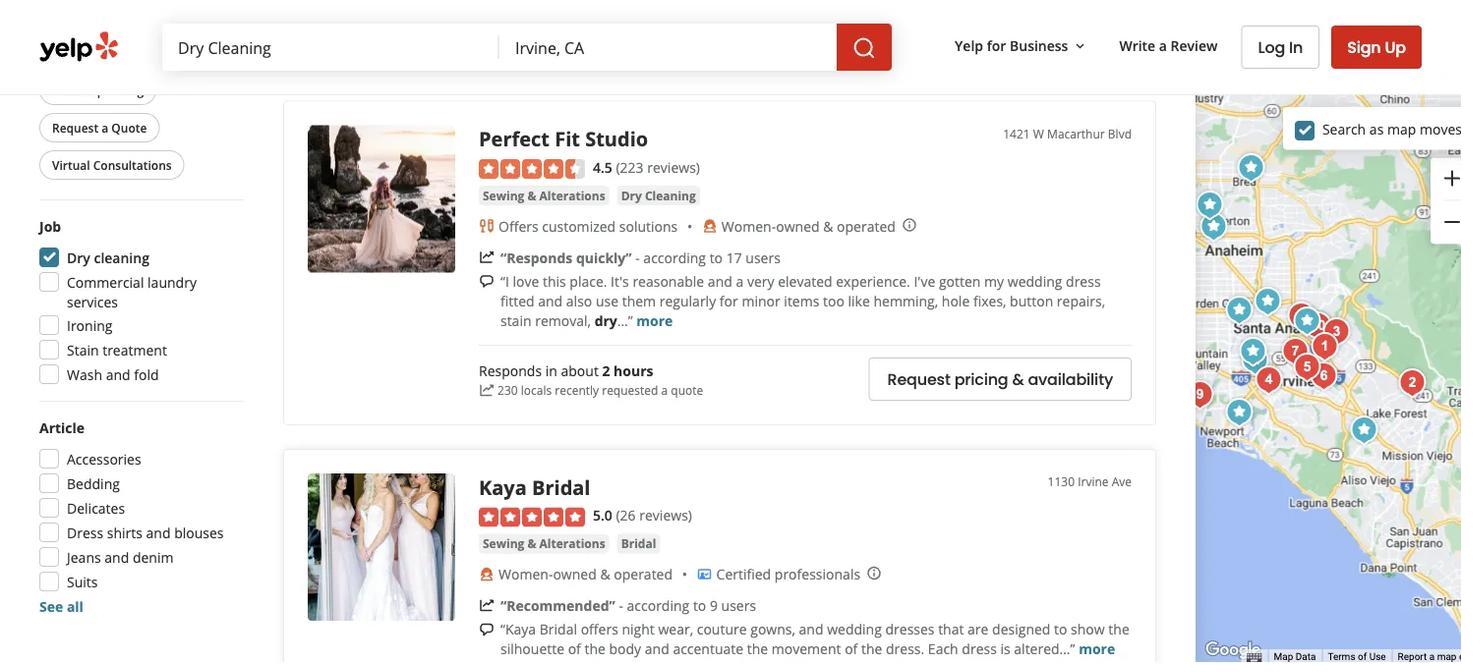 Task type: locate. For each thing, give the bounding box(es) containing it.
as
[[1370, 120, 1384, 138]]

a inside button
[[102, 119, 108, 136]]

1 horizontal spatial request
[[887, 369, 951, 391]]

0 vertical spatial sewing
[[483, 187, 524, 203]]

night
[[622, 620, 655, 639]]

16 certified professionals v2 image
[[697, 567, 712, 583]]

bridal inside "kaya bridal offers night wear, couture gowns, and wedding dresses that are designed to show the silhouette of the body and accentuate the movement of the dress. each dress is altered…"
[[540, 620, 577, 639]]

2 vertical spatial to
[[1054, 620, 1067, 639]]

see for see website for more info
[[479, 23, 502, 41]]

0 horizontal spatial women-owned & operated
[[499, 565, 673, 584]]

open now
[[52, 45, 112, 61]]

0 vertical spatial sewing & alterations button
[[479, 186, 609, 205]]

0 vertical spatial operated
[[837, 217, 896, 235]]

operated for bottom '16 women owned v2' icon
[[614, 565, 673, 584]]

1 vertical spatial alterations
[[539, 536, 605, 552]]

terms of use link
[[1328, 652, 1386, 663]]

users right the '9'
[[721, 597, 756, 615]]

sewing up offers on the left
[[483, 187, 524, 203]]

sewing & alterations for fit
[[483, 187, 605, 203]]

1 horizontal spatial for
[[720, 291, 738, 310]]

macarthur
[[1047, 125, 1105, 142]]

1 vertical spatial 16 speech v2 image
[[479, 623, 495, 638]]

request left pricing
[[887, 369, 951, 391]]

sewing & alterations down 4.5 star rating image
[[483, 187, 605, 203]]

dry inside button
[[621, 187, 642, 203]]

2 horizontal spatial of
[[1358, 652, 1367, 663]]

2 16 speech v2 image from the top
[[479, 623, 495, 638]]

jeans
[[67, 548, 101, 567]]

-
[[635, 248, 640, 267], [619, 597, 623, 615]]

bridal up 5 star rating image
[[532, 474, 590, 501]]

recently
[[555, 382, 599, 398]]

None search field
[[162, 24, 896, 71]]

2 sewing & alterations from the top
[[483, 536, 605, 552]]

1 vertical spatial reviews)
[[639, 506, 692, 525]]

of
[[568, 640, 581, 659], [845, 640, 858, 659], [1358, 652, 1367, 663]]

zoom out image
[[1441, 210, 1461, 234]]

16 women owned v2 image
[[702, 218, 718, 234], [479, 567, 495, 583]]

sewing & alterations for bridal
[[483, 536, 605, 552]]

sign up
[[1347, 36, 1406, 58]]

0 horizontal spatial for
[[559, 23, 577, 41]]

tracy wedding dress alterations image
[[1220, 291, 1259, 330]]

0 horizontal spatial map
[[1387, 120, 1416, 138]]

"responds
[[500, 248, 573, 267]]

0 vertical spatial bridal
[[532, 474, 590, 501]]

bridal down "recommended"
[[540, 620, 577, 639]]

0 horizontal spatial women-
[[499, 565, 553, 584]]

sewing & alterations link down 4.5 star rating image
[[479, 186, 609, 205]]

sewing & alterations button for fit
[[479, 186, 609, 205]]

operated for right '16 women owned v2' icon
[[837, 217, 896, 235]]

blue line cleaners and alterations image
[[1282, 297, 1321, 336]]

1 vertical spatial operated
[[614, 565, 673, 584]]

yelp for business
[[955, 36, 1068, 55]]

sewing down 5 star rating image
[[483, 536, 524, 552]]

1 sewing & alterations button from the top
[[479, 186, 609, 205]]

1 vertical spatial bridal
[[621, 536, 656, 552]]

to left 17
[[710, 248, 723, 267]]

and down 17
[[708, 272, 732, 290]]

0 vertical spatial women-owned & operated
[[722, 217, 896, 235]]

alterations up customized
[[539, 187, 605, 203]]

perfect fit studio image
[[1234, 332, 1273, 372]]

0 horizontal spatial see
[[39, 597, 63, 616]]

1 horizontal spatial women-
[[722, 217, 776, 235]]

show
[[1071, 620, 1105, 639]]

0 vertical spatial more link
[[637, 311, 673, 330]]

dry up commercial
[[67, 248, 90, 267]]

to left the '9'
[[693, 597, 706, 615]]

0 horizontal spatial dress
[[962, 640, 997, 659]]

info icon image
[[902, 217, 917, 233], [902, 217, 917, 233], [866, 566, 882, 582], [866, 566, 882, 582]]

16 trending v2 image
[[479, 383, 495, 399], [479, 598, 495, 614]]

terms
[[1328, 652, 1355, 663]]

for inside "i love this place. it's reasonable and a very elevated experience. i've gotten my wedding dress fitted and also use them regularly for minor items too like hemming, hole fixes, button repairs, stain removal,
[[720, 291, 738, 310]]

1 vertical spatial women-
[[499, 565, 553, 584]]

sewing & alterations link for fit
[[479, 186, 609, 205]]

certified professionals
[[716, 565, 860, 584]]

wash and fold
[[67, 365, 159, 384]]

1 sewing & alterations link from the top
[[479, 186, 609, 205]]

see for see all
[[39, 597, 63, 616]]

1 vertical spatial map
[[1437, 652, 1457, 663]]

are
[[968, 620, 989, 639]]

dry down (223
[[621, 187, 642, 203]]

0 vertical spatial sewing & alterations
[[483, 187, 605, 203]]

european tailoring image
[[1236, 341, 1275, 381]]

more left info
[[581, 23, 615, 41]]

kaya bridal image
[[308, 474, 455, 621]]

1 vertical spatial sewing & alterations link
[[479, 534, 609, 554]]

1 vertical spatial dry
[[67, 248, 90, 267]]

women- for bottom '16 women owned v2' icon
[[499, 565, 553, 584]]

16 speech v2 image left "i
[[479, 274, 495, 290]]

0 horizontal spatial request
[[52, 119, 98, 136]]

wedding up movement
[[827, 620, 882, 639]]

0 vertical spatial women-
[[722, 217, 776, 235]]

0 vertical spatial owned
[[776, 217, 820, 235]]

more down show
[[1079, 640, 1115, 659]]

for left minor
[[720, 291, 738, 310]]

users up very
[[746, 248, 781, 267]]

power cleaners image
[[1393, 364, 1432, 403]]

button
[[1010, 291, 1053, 310]]

ave
[[1112, 474, 1132, 490]]

miss coco's alterations image
[[1190, 186, 1230, 225]]

dress inside "kaya bridal offers night wear, couture gowns, and wedding dresses that are designed to show the silhouette of the body and accentuate the movement of the dress. each dress is altered…"
[[962, 640, 997, 659]]

kaya bridal
[[479, 474, 590, 501]]

dress down 'are'
[[962, 640, 997, 659]]

cleaning
[[645, 187, 696, 203]]

& up "recommended" - according to 9 users
[[600, 565, 610, 584]]

hole
[[942, 291, 970, 310]]

write a review
[[1119, 36, 1218, 55]]

1 vertical spatial more link
[[1079, 640, 1115, 659]]

for right website
[[559, 23, 577, 41]]

1 horizontal spatial -
[[635, 248, 640, 267]]

request inside button
[[887, 369, 951, 391]]

job
[[39, 217, 61, 235]]

1 horizontal spatial wedding
[[1008, 272, 1062, 290]]

16 speech v2 image left "kaya
[[479, 623, 495, 638]]

laundry
[[148, 273, 197, 292]]

open
[[52, 45, 83, 61]]

1 horizontal spatial see
[[479, 23, 502, 41]]

2 alterations from the top
[[539, 536, 605, 552]]

dry cleaning
[[67, 248, 149, 267]]

2 horizontal spatial for
[[987, 36, 1006, 55]]

bridal down the "5.0 (26 reviews)"
[[621, 536, 656, 552]]

like
[[848, 291, 870, 310]]

very
[[747, 272, 774, 290]]

more down them
[[637, 311, 673, 330]]

request for request pricing & availability
[[887, 369, 951, 391]]

- up 'night'
[[619, 597, 623, 615]]

place.
[[570, 272, 607, 290]]

16 speech v2 image for kaya bridal
[[479, 623, 495, 638]]

map left e
[[1437, 652, 1457, 663]]

a inside "i love this place. it's reasonable and a very elevated experience. i've gotten my wedding dress fitted and also use them regularly for minor items too like hemming, hole fixes, button repairs, stain removal,
[[736, 272, 744, 290]]

women-owned & operated up "recommended"
[[499, 565, 673, 584]]

bridal link
[[617, 534, 660, 554]]

legacy cleaners image
[[1276, 332, 1315, 372]]

bedding
[[67, 474, 120, 493]]

1 horizontal spatial 16 women owned v2 image
[[702, 218, 718, 234]]

and down 'wear,'
[[645, 640, 669, 659]]

0 vertical spatial wedding
[[1008, 272, 1062, 290]]

map
[[1274, 652, 1293, 663]]

0 horizontal spatial dry
[[67, 248, 90, 267]]

2 sewing from the top
[[483, 536, 524, 552]]

availability
[[1028, 369, 1113, 391]]

body
[[609, 640, 641, 659]]

dress up the repairs, at top
[[1066, 272, 1101, 290]]

None field
[[178, 36, 484, 58], [515, 36, 821, 58], [178, 36, 484, 58], [515, 36, 821, 58]]

1 horizontal spatial dress
[[1066, 272, 1101, 290]]

minor
[[742, 291, 780, 310]]

treatment
[[102, 341, 167, 359]]

0 horizontal spatial wedding
[[827, 620, 882, 639]]

0 vertical spatial dress
[[1066, 272, 1101, 290]]

0 vertical spatial 16 women owned v2 image
[[702, 218, 718, 234]]

group containing article
[[33, 418, 244, 617]]

0 vertical spatial 16 trending v2 image
[[479, 383, 495, 399]]

to
[[710, 248, 723, 267], [693, 597, 706, 615], [1054, 620, 1067, 639]]

ironing
[[67, 316, 113, 335]]

1 sewing & alterations from the top
[[483, 187, 605, 203]]

wedding
[[1008, 272, 1062, 290], [827, 620, 882, 639]]

0 vertical spatial map
[[1387, 120, 1416, 138]]

1 16 trending v2 image from the top
[[479, 383, 495, 399]]

1 vertical spatial sewing & alterations
[[483, 536, 605, 552]]

1 vertical spatial dress
[[962, 640, 997, 659]]

reviews) up bridal 'button'
[[639, 506, 692, 525]]

1 horizontal spatial more
[[637, 311, 673, 330]]

1 vertical spatial owned
[[553, 565, 597, 584]]

w
[[1033, 125, 1044, 142]]

1 vertical spatial more
[[637, 311, 673, 330]]

green hanger cleaners image
[[1249, 361, 1289, 400]]

virtual
[[52, 157, 90, 173]]

2 vertical spatial bridal
[[540, 620, 577, 639]]

1 horizontal spatial operated
[[837, 217, 896, 235]]

request pricing & availability button
[[869, 358, 1132, 401]]

0 horizontal spatial 16 women owned v2 image
[[479, 567, 495, 583]]

bridal for kaya
[[532, 474, 590, 501]]

write a review link
[[1112, 28, 1226, 63]]

requested
[[602, 382, 658, 398]]

16 trending v2 image left 230
[[479, 383, 495, 399]]

0 vertical spatial request
[[52, 119, 98, 136]]

1 vertical spatial wedding
[[827, 620, 882, 639]]

yelp for business button
[[947, 28, 1096, 63]]

0 horizontal spatial to
[[693, 597, 706, 615]]

16 trending v2 image left "recommended"
[[479, 598, 495, 614]]

a for report
[[1429, 652, 1435, 663]]

wedding up button
[[1008, 272, 1062, 290]]

0 horizontal spatial of
[[568, 640, 581, 659]]

1 vertical spatial request
[[887, 369, 951, 391]]

more link down show
[[1079, 640, 1115, 659]]

sewing & alterations
[[483, 187, 605, 203], [483, 536, 605, 552]]

1 vertical spatial 16 trending v2 image
[[479, 598, 495, 614]]

sewing & alterations down 5 star rating image
[[483, 536, 605, 552]]

group
[[35, 7, 244, 184], [1431, 158, 1461, 244], [33, 216, 244, 390], [33, 418, 244, 617]]

women-owned & operated up elevated
[[722, 217, 896, 235]]

0 vertical spatial alterations
[[539, 187, 605, 203]]

sewing & alterations button down 4.5 star rating image
[[479, 186, 609, 205]]

sewing & alterations link
[[479, 186, 609, 205], [479, 534, 609, 554]]

1 vertical spatial -
[[619, 597, 623, 615]]

map for moves
[[1387, 120, 1416, 138]]

2 horizontal spatial to
[[1054, 620, 1067, 639]]

0 horizontal spatial owned
[[553, 565, 597, 584]]

to up "altered…""
[[1054, 620, 1067, 639]]

alterations
[[539, 187, 605, 203], [539, 536, 605, 552]]

see website for more info
[[479, 23, 644, 41]]

0 horizontal spatial operated
[[614, 565, 673, 584]]

keyboard shortcuts image
[[1246, 653, 1262, 663]]

1 sewing from the top
[[483, 187, 524, 203]]

&
[[527, 187, 536, 203], [823, 217, 833, 235], [1012, 369, 1024, 391], [527, 536, 536, 552], [600, 565, 610, 584]]

- down solutions
[[635, 248, 640, 267]]

group containing job
[[33, 216, 244, 390]]

1 horizontal spatial women-owned & operated
[[722, 217, 896, 235]]

irvine
[[1078, 474, 1109, 490]]

map right as
[[1387, 120, 1416, 138]]

quote
[[111, 119, 147, 136]]

reviews) up cleaning
[[647, 158, 700, 176]]

request up virtual
[[52, 119, 98, 136]]

designed
[[992, 620, 1051, 639]]

the
[[1109, 620, 1130, 639], [585, 640, 606, 659], [747, 640, 768, 659], [861, 640, 882, 659]]

data
[[1296, 652, 1316, 663]]

of right movement
[[845, 640, 858, 659]]

owned up elevated
[[776, 217, 820, 235]]

2 16 trending v2 image from the top
[[479, 598, 495, 614]]

delicates
[[67, 499, 125, 518]]

according up the reasonable
[[643, 248, 706, 267]]

0 vertical spatial sewing & alterations link
[[479, 186, 609, 205]]

for right yelp
[[987, 36, 1006, 55]]

4.5
[[593, 158, 612, 176]]

according up 'wear,'
[[627, 597, 690, 615]]

& right pricing
[[1012, 369, 1024, 391]]

offers customized solutions
[[499, 217, 678, 235]]

0 vertical spatial 16 speech v2 image
[[479, 274, 495, 290]]

of left use
[[1358, 652, 1367, 663]]

the suit co image
[[1248, 282, 1288, 322]]

sign
[[1347, 36, 1381, 58]]

fast-
[[52, 82, 79, 98]]

women- for right '16 women owned v2' icon
[[722, 217, 776, 235]]

2 sewing & alterations link from the top
[[479, 534, 609, 554]]

0 horizontal spatial more
[[581, 23, 615, 41]]

1 alterations from the top
[[539, 187, 605, 203]]

0 vertical spatial more
[[581, 23, 615, 41]]

the right show
[[1109, 620, 1130, 639]]

operated down bridal link
[[614, 565, 673, 584]]

reviews) for perfect fit studio
[[647, 158, 700, 176]]

(26
[[616, 506, 636, 525]]

see left all
[[39, 597, 63, 616]]

view website link
[[991, 9, 1132, 53]]

0 vertical spatial according
[[643, 248, 706, 267]]

0 horizontal spatial more link
[[637, 311, 673, 330]]

16 offers custom solutions v2 image
[[479, 218, 495, 234]]

0 vertical spatial dry
[[621, 187, 642, 203]]

1 horizontal spatial dry
[[621, 187, 642, 203]]

1 16 speech v2 image from the top
[[479, 274, 495, 290]]

best cleaners image
[[1345, 411, 1384, 450]]

0 vertical spatial see
[[479, 23, 502, 41]]

1 vertical spatial users
[[721, 597, 756, 615]]

review
[[1171, 36, 1218, 55]]

pricing
[[954, 369, 1008, 391]]

see
[[479, 23, 502, 41], [39, 597, 63, 616]]

1 vertical spatial sewing & alterations button
[[479, 534, 609, 554]]

website
[[505, 23, 555, 41]]

wear,
[[658, 620, 693, 639]]

1 vertical spatial sewing
[[483, 536, 524, 552]]

1 horizontal spatial map
[[1437, 652, 1457, 663]]

sewing
[[483, 187, 524, 203], [483, 536, 524, 552]]

website
[[1050, 20, 1113, 42]]

see inside group
[[39, 597, 63, 616]]

alterations down 5.0
[[539, 536, 605, 552]]

more link down them
[[637, 311, 673, 330]]

1 horizontal spatial owned
[[776, 217, 820, 235]]

2 vertical spatial more
[[1079, 640, 1115, 659]]

experience.
[[836, 272, 910, 290]]

owned for right '16 women owned v2' icon
[[776, 217, 820, 235]]

sewing & alterations link down 5 star rating image
[[479, 534, 609, 554]]

hemming,
[[874, 291, 938, 310]]

open now button
[[39, 38, 125, 68]]

2 sewing & alterations button from the top
[[479, 534, 609, 554]]

fitted
[[500, 291, 535, 310]]

women- up "recommended"
[[499, 565, 553, 584]]

1 vertical spatial see
[[39, 597, 63, 616]]

of down offers
[[568, 640, 581, 659]]

request inside button
[[52, 119, 98, 136]]

map for e
[[1437, 652, 1457, 663]]

zoom in image
[[1441, 167, 1461, 190]]

16 speech v2 image
[[479, 274, 495, 290], [479, 623, 495, 638]]

operated up experience.
[[837, 217, 896, 235]]

kaya bridal image
[[1220, 393, 1259, 433]]

owned up "recommended"
[[553, 565, 597, 584]]

sewing & alterations button down 5 star rating image
[[479, 534, 609, 554]]

0 vertical spatial reviews)
[[647, 158, 700, 176]]

alterations for bridal
[[539, 536, 605, 552]]

owned
[[776, 217, 820, 235], [553, 565, 597, 584]]

"responds quickly" - according to 17 users
[[500, 248, 781, 267]]

5 star rating image
[[479, 508, 585, 527]]

perfect fit studio image
[[308, 125, 455, 273]]

women- up 17
[[722, 217, 776, 235]]

see left website
[[479, 23, 502, 41]]

and up denim
[[146, 524, 171, 542]]

regularly
[[660, 291, 716, 310]]

1 horizontal spatial to
[[710, 248, 723, 267]]

a for request
[[102, 119, 108, 136]]



Task type: vqa. For each thing, say whether or not it's contained in the screenshot.
a within 'button'
yes



Task type: describe. For each thing, give the bounding box(es) containing it.
use
[[596, 291, 619, 310]]

offers
[[499, 217, 538, 235]]

locals
[[521, 382, 552, 398]]

my
[[984, 272, 1004, 290]]

dry cleaning button
[[617, 186, 700, 205]]

16 speech v2 image for perfect fit studio
[[479, 274, 495, 290]]

see all button
[[39, 597, 83, 616]]

to inside "kaya bridal offers night wear, couture gowns, and wedding dresses that are designed to show the silhouette of the body and accentuate the movement of the dress. each dress is altered…"
[[1054, 620, 1067, 639]]

17
[[726, 248, 742, 267]]

dress inside "i love this place. it's reasonable and a very elevated experience. i've gotten my wedding dress fitted and also use them regularly for minor items too like hemming, hole fixes, button repairs, stain removal,
[[1066, 272, 1101, 290]]

commercial laundry services
[[67, 273, 197, 311]]

professionals
[[775, 565, 860, 584]]

a for write
[[1159, 36, 1167, 55]]

log in
[[1258, 36, 1303, 59]]

0 horizontal spatial -
[[619, 597, 623, 615]]

the down offers
[[585, 640, 606, 659]]

virtual consultations
[[52, 157, 172, 173]]

see all
[[39, 597, 83, 616]]

fit
[[555, 125, 580, 152]]

0 vertical spatial users
[[746, 248, 781, 267]]

0 vertical spatial -
[[635, 248, 640, 267]]

and down shirts
[[105, 548, 129, 567]]

1 vertical spatial 16 women owned v2 image
[[479, 567, 495, 583]]

1 vertical spatial according
[[627, 597, 690, 615]]

sign up link
[[1332, 26, 1422, 69]]

fast-responding button
[[39, 76, 157, 105]]

16 trending v2 image
[[479, 250, 495, 266]]

sewing & alterations link for bridal
[[479, 534, 609, 554]]

report a map e link
[[1398, 652, 1461, 663]]

dantella bridal & tailoring image
[[1232, 148, 1271, 188]]

search image
[[853, 36, 876, 60]]

report a map e
[[1398, 652, 1461, 663]]

customized
[[542, 217, 616, 235]]

use
[[1369, 652, 1386, 663]]

bridal inside 'button'
[[621, 536, 656, 552]]

stain
[[500, 311, 532, 330]]

fixes,
[[973, 291, 1006, 310]]

group containing open now
[[35, 7, 244, 184]]

stain
[[67, 341, 99, 359]]

16 chevron down v2 image
[[1072, 38, 1088, 54]]

dress
[[67, 524, 103, 542]]

l'mode bridal alterations specialist image
[[1288, 302, 1327, 341]]

silhouette
[[500, 640, 564, 659]]

request pricing & availability
[[887, 369, 1113, 391]]

hamilton cleaners image
[[1180, 376, 1220, 415]]

& down 5 star rating image
[[527, 536, 536, 552]]

chase cleaners image
[[1298, 307, 1338, 346]]

dry …" more
[[595, 311, 673, 330]]

"recommended"
[[500, 597, 615, 615]]

baroni cleaners & tailoring image
[[1317, 313, 1356, 352]]

request a quote button
[[39, 113, 160, 143]]

e
[[1459, 652, 1461, 663]]

elevated
[[778, 272, 832, 290]]

google image
[[1201, 638, 1265, 664]]

chase cleaners image
[[1298, 307, 1338, 346]]

about
[[561, 362, 599, 380]]

responds
[[479, 362, 542, 380]]

west park cleaners image
[[1288, 348, 1327, 387]]

yes cleaners image
[[1305, 327, 1345, 367]]

& down 4.5 star rating image
[[527, 187, 536, 203]]

dry cleaning
[[621, 187, 696, 203]]

quickly"
[[576, 248, 632, 267]]

repairs,
[[1057, 291, 1105, 310]]

"recommended" - according to 9 users
[[500, 597, 756, 615]]

& up elevated
[[823, 217, 833, 235]]

dry cleaning link
[[617, 186, 700, 205]]

fast-responding
[[52, 82, 144, 98]]

and up movement
[[799, 620, 824, 639]]

2 horizontal spatial more
[[1079, 640, 1115, 659]]

terms of use
[[1328, 652, 1386, 663]]

map region
[[1083, 0, 1461, 664]]

removal,
[[535, 311, 591, 330]]

also
[[566, 291, 592, 310]]

and down the 'stain treatment'
[[106, 365, 130, 384]]

reviews) for kaya bridal
[[639, 506, 692, 525]]

1 vertical spatial women-owned & operated
[[499, 565, 673, 584]]

wedding inside "kaya bridal offers night wear, couture gowns, and wedding dresses that are designed to show the silhouette of the body and accentuate the movement of the dress. each dress is altered…"
[[827, 620, 882, 639]]

moves
[[1420, 120, 1461, 138]]

kaya bridal link
[[479, 474, 590, 501]]

the left dress.
[[861, 640, 882, 659]]

request for request a quote
[[52, 119, 98, 136]]

"i
[[500, 272, 509, 290]]

report
[[1398, 652, 1427, 663]]

view website
[[1009, 20, 1113, 42]]

commercial
[[67, 273, 144, 292]]

info
[[619, 23, 644, 41]]

dry for dry cleaning
[[621, 187, 642, 203]]

9
[[710, 597, 718, 615]]

shirts
[[107, 524, 142, 542]]

alterations for fit
[[539, 187, 605, 203]]

5.0 (26 reviews)
[[593, 506, 692, 525]]

certified
[[716, 565, 771, 584]]

search
[[1322, 120, 1366, 138]]

the down gowns, at the bottom of page
[[747, 640, 768, 659]]

sewing & alterations button for bridal
[[479, 534, 609, 554]]

them
[[622, 291, 656, 310]]

1 vertical spatial to
[[693, 597, 706, 615]]

0 vertical spatial to
[[710, 248, 723, 267]]

each
[[928, 640, 958, 659]]

sunny fresh cleaners image
[[1304, 357, 1344, 396]]

up
[[1385, 36, 1406, 58]]

studio
[[585, 125, 648, 152]]

dry
[[595, 311, 617, 330]]

bridal button
[[617, 534, 660, 554]]

hours
[[614, 362, 653, 380]]

bridal for "kaya
[[540, 620, 577, 639]]

and down this
[[538, 291, 563, 310]]

map data
[[1274, 652, 1316, 663]]

"kaya bridal offers night wear, couture gowns, and wedding dresses that are designed to show the silhouette of the body and accentuate the movement of the dress. each dress is altered…"
[[500, 620, 1130, 659]]

now
[[86, 45, 112, 61]]

sewing for kaya
[[483, 536, 524, 552]]

dry for dry cleaning
[[67, 248, 90, 267]]

denim
[[133, 548, 174, 567]]

for inside button
[[987, 36, 1006, 55]]

(223
[[616, 158, 644, 176]]

write
[[1119, 36, 1156, 55]]

owned for bottom '16 women owned v2' icon
[[553, 565, 597, 584]]

wedding inside "i love this place. it's reasonable and a very elevated experience. i've gotten my wedding dress fitted and also use them regularly for minor items too like hemming, hole fixes, button repairs, stain removal,
[[1008, 272, 1062, 290]]

reasonable
[[633, 272, 704, 290]]

yelp
[[955, 36, 983, 55]]

it's
[[611, 272, 629, 290]]

sewing for perfect
[[483, 187, 524, 203]]

wash
[[67, 365, 102, 384]]

blouses
[[174, 524, 224, 542]]

ritz cleaners image
[[1194, 207, 1234, 247]]

business
[[1010, 36, 1068, 55]]

2
[[602, 362, 610, 380]]

"kaya
[[500, 620, 536, 639]]

1 horizontal spatial of
[[845, 640, 858, 659]]

1130
[[1048, 474, 1075, 490]]

1 horizontal spatial more link
[[1079, 640, 1115, 659]]

4.5 star rating image
[[479, 159, 585, 179]]



